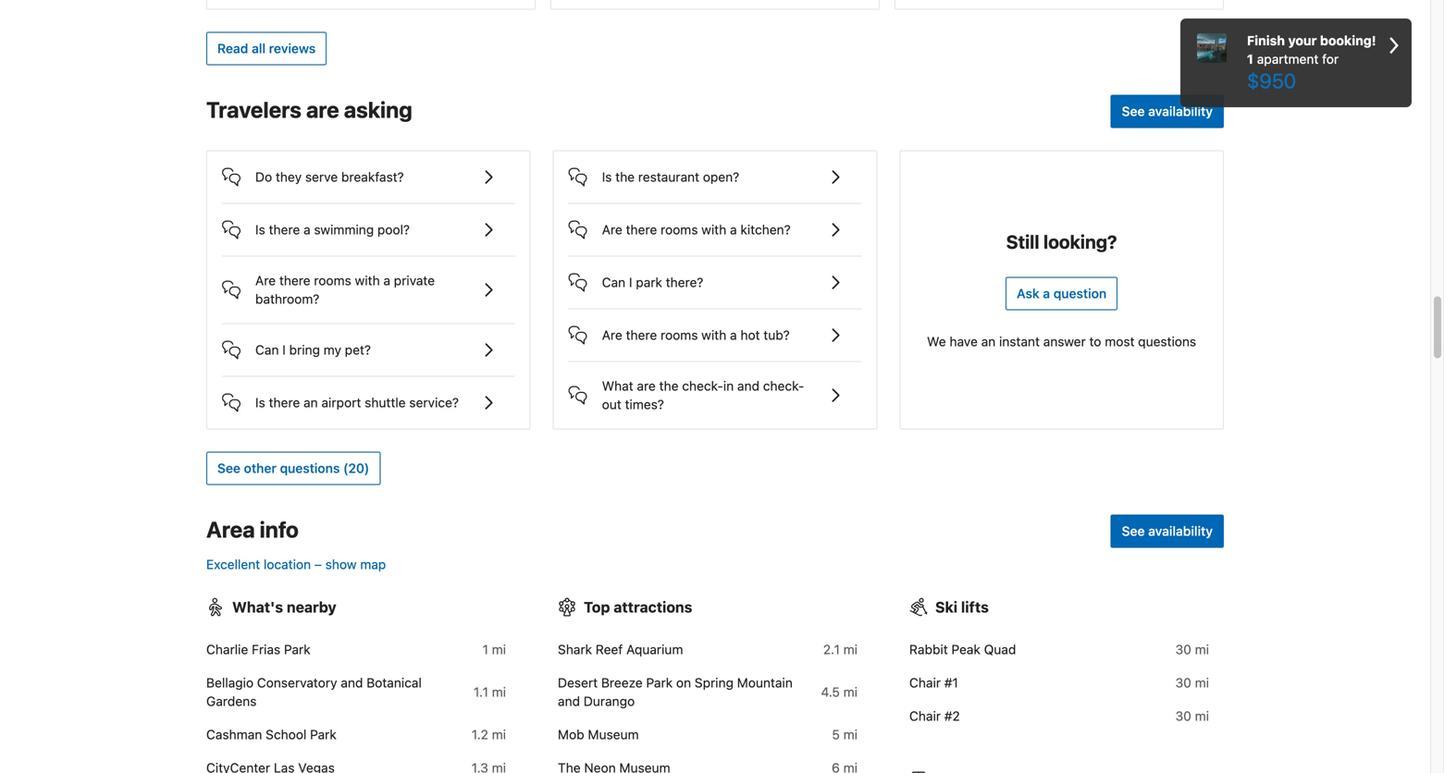 Task type: vqa. For each thing, say whether or not it's contained in the screenshot.
at in ANDERSON, YOU'RE AT GENIUS LEVEL 1 IN OUR LOYALTY PROGRAM
no



Task type: locate. For each thing, give the bounding box(es) containing it.
2 30 from the top
[[1176, 676, 1192, 691]]

0 vertical spatial park
[[284, 642, 311, 658]]

reef
[[596, 642, 623, 658]]

1 30 mi from the top
[[1176, 642, 1210, 658]]

0 vertical spatial is
[[602, 169, 612, 185]]

1 up 1.1 mi
[[483, 642, 489, 658]]

2 vertical spatial 30 mi
[[1176, 709, 1210, 724]]

1.2 mi
[[472, 727, 506, 743]]

2 vertical spatial with
[[702, 328, 727, 343]]

is for is there a swimming pool?
[[255, 222, 265, 237]]

2 horizontal spatial and
[[738, 379, 760, 394]]

ask
[[1017, 286, 1040, 301]]

0 vertical spatial see availability
[[1123, 104, 1214, 119]]

availability for travelers are asking
[[1149, 104, 1214, 119]]

there up park
[[626, 222, 657, 237]]

kitchen?
[[741, 222, 791, 237]]

see other questions (20) button
[[206, 452, 381, 485]]

see availability button
[[1111, 95, 1225, 128], [1111, 515, 1225, 548]]

30 mi for rabbit peak quad
[[1176, 642, 1210, 658]]

the up 'times?'
[[660, 379, 679, 394]]

there for is there an airport shuttle service?
[[269, 395, 300, 410]]

1 vertical spatial an
[[304, 395, 318, 410]]

museum
[[588, 727, 639, 743]]

0 vertical spatial the
[[616, 169, 635, 185]]

can inside can i park there? button
[[602, 275, 626, 290]]

30 mi
[[1176, 642, 1210, 658], [1176, 676, 1210, 691], [1176, 709, 1210, 724]]

there inside the "are there rooms with a hot tub?" button
[[626, 328, 657, 343]]

there inside is there a swimming pool? button
[[269, 222, 300, 237]]

2 vertical spatial 30
[[1176, 709, 1192, 724]]

1 vertical spatial and
[[341, 676, 363, 691]]

questions inside button
[[280, 461, 340, 476]]

1 horizontal spatial and
[[558, 694, 580, 709]]

see availability
[[1123, 104, 1214, 119], [1123, 524, 1214, 539]]

1 vertical spatial is
[[255, 222, 265, 237]]

there for are there rooms with a kitchen?
[[626, 222, 657, 237]]

to
[[1090, 334, 1102, 349]]

1 down finish
[[1248, 51, 1254, 67]]

0 vertical spatial see availability button
[[1111, 95, 1225, 128]]

rooms up the there?
[[661, 222, 698, 237]]

ski lifts
[[936, 599, 989, 616]]

a left "private"
[[384, 273, 391, 288]]

2 vertical spatial and
[[558, 694, 580, 709]]

1 horizontal spatial are
[[637, 379, 656, 394]]

i inside can i park there? button
[[629, 275, 633, 290]]

2.1
[[824, 642, 840, 658]]

2 vertical spatial park
[[310, 727, 337, 743]]

is
[[602, 169, 612, 185], [255, 222, 265, 237], [255, 395, 265, 410]]

1 horizontal spatial an
[[982, 334, 996, 349]]

see availability for area info
[[1123, 524, 1214, 539]]

on
[[677, 676, 692, 691]]

quad
[[985, 642, 1017, 658]]

0 vertical spatial and
[[738, 379, 760, 394]]

are up 'can i park there?'
[[602, 222, 623, 237]]

with left hot
[[702, 328, 727, 343]]

see
[[1123, 104, 1146, 119], [218, 461, 241, 476], [1123, 524, 1146, 539]]

rooms up bathroom?
[[314, 273, 352, 288]]

1 horizontal spatial can
[[602, 275, 626, 290]]

0 vertical spatial see
[[1123, 104, 1146, 119]]

and right in
[[738, 379, 760, 394]]

with up can i park there? button at top
[[702, 222, 727, 237]]

mi for chair #2
[[1196, 709, 1210, 724]]

is the restaurant open? button
[[569, 151, 862, 188]]

1 vertical spatial with
[[355, 273, 380, 288]]

with inside the are there rooms with a private bathroom?
[[355, 273, 380, 288]]

are inside what are the check-in and check- out times?
[[637, 379, 656, 394]]

0 horizontal spatial an
[[304, 395, 318, 410]]

see availability button for travelers are asking
[[1111, 95, 1225, 128]]

hot
[[741, 328, 761, 343]]

do they serve breakfast? button
[[222, 151, 515, 188]]

there down park
[[626, 328, 657, 343]]

can
[[602, 275, 626, 290], [255, 342, 279, 358]]

1 vertical spatial the
[[660, 379, 679, 394]]

are up 'times?'
[[637, 379, 656, 394]]

1.1
[[474, 685, 489, 700]]

0 vertical spatial with
[[702, 222, 727, 237]]

chair
[[910, 676, 941, 691], [910, 709, 941, 724]]

0 vertical spatial i
[[629, 275, 633, 290]]

1 vertical spatial are
[[255, 273, 276, 288]]

other
[[244, 461, 277, 476]]

2 vertical spatial see
[[1123, 524, 1146, 539]]

chair for chair #2
[[910, 709, 941, 724]]

availability
[[1149, 104, 1214, 119], [1149, 524, 1214, 539]]

0 vertical spatial availability
[[1149, 104, 1214, 119]]

0 vertical spatial are
[[602, 222, 623, 237]]

are up bathroom?
[[255, 273, 276, 288]]

the
[[616, 169, 635, 185], [660, 379, 679, 394]]

rooms
[[661, 222, 698, 237], [314, 273, 352, 288], [661, 328, 698, 343]]

park
[[636, 275, 663, 290]]

excellent location – show map link
[[206, 557, 386, 572]]

desert
[[558, 676, 598, 691]]

can for can i park there?
[[602, 275, 626, 290]]

park
[[284, 642, 311, 658], [647, 676, 673, 691], [310, 727, 337, 743]]

there?
[[666, 275, 704, 290]]

park right school
[[310, 727, 337, 743]]

ask a question
[[1017, 286, 1107, 301]]

park right frias
[[284, 642, 311, 658]]

can left park
[[602, 275, 626, 290]]

0 horizontal spatial questions
[[280, 461, 340, 476]]

they
[[276, 169, 302, 185]]

are for are there rooms with a hot tub?
[[602, 328, 623, 343]]

a right "ask"
[[1044, 286, 1051, 301]]

availability for area info
[[1149, 524, 1214, 539]]

1 vertical spatial availability
[[1149, 524, 1214, 539]]

0 horizontal spatial check-
[[682, 379, 724, 394]]

pool?
[[378, 222, 410, 237]]

30 for chair #1
[[1176, 676, 1192, 691]]

are up what
[[602, 328, 623, 343]]

there for are there rooms with a private bathroom?
[[279, 273, 311, 288]]

2 check- from the left
[[764, 379, 805, 394]]

i left park
[[629, 275, 633, 290]]

there inside is there an airport shuttle service? button
[[269, 395, 300, 410]]

3 30 from the top
[[1176, 709, 1192, 724]]

mi for cashman school park
[[492, 727, 506, 743]]

there down bring
[[269, 395, 300, 410]]

an left airport
[[304, 395, 318, 410]]

1 chair from the top
[[910, 676, 941, 691]]

0 vertical spatial can
[[602, 275, 626, 290]]

is down do at the left top
[[255, 222, 265, 237]]

can i park there? button
[[569, 257, 862, 294]]

rooms inside the are there rooms with a private bathroom?
[[314, 273, 352, 288]]

i inside can i bring my pet? "button"
[[283, 342, 286, 358]]

0 vertical spatial 30 mi
[[1176, 642, 1210, 658]]

2 30 mi from the top
[[1176, 676, 1210, 691]]

read
[[218, 41, 248, 56]]

check- down tub?
[[764, 379, 805, 394]]

is inside is the restaurant open? button
[[602, 169, 612, 185]]

questions right most
[[1139, 334, 1197, 349]]

questions left the (20)
[[280, 461, 340, 476]]

excellent location – show map
[[206, 557, 386, 572]]

in
[[724, 379, 734, 394]]

there inside are there rooms with a kitchen? button
[[626, 222, 657, 237]]

1 vertical spatial can
[[255, 342, 279, 358]]

are there rooms with a hot tub?
[[602, 328, 790, 343]]

are for asking
[[306, 97, 339, 123]]

5 mi
[[833, 727, 858, 743]]

what's
[[232, 599, 283, 616]]

and left the botanical
[[341, 676, 363, 691]]

is inside is there an airport shuttle service? button
[[255, 395, 265, 410]]

0 vertical spatial chair
[[910, 676, 941, 691]]

shark
[[558, 642, 593, 658]]

0 horizontal spatial the
[[616, 169, 635, 185]]

is inside is there a swimming pool? button
[[255, 222, 265, 237]]

can i bring my pet?
[[255, 342, 371, 358]]

3 30 mi from the top
[[1176, 709, 1210, 724]]

an inside button
[[304, 395, 318, 410]]

1 check- from the left
[[682, 379, 724, 394]]

are left the asking
[[306, 97, 339, 123]]

breeze
[[602, 676, 643, 691]]

are inside the are there rooms with a private bathroom?
[[255, 273, 276, 288]]

4.5
[[821, 685, 840, 700]]

0 vertical spatial rooms
[[661, 222, 698, 237]]

there for are there rooms with a hot tub?
[[626, 328, 657, 343]]

private
[[394, 273, 435, 288]]

2 chair from the top
[[910, 709, 941, 724]]

bellagio
[[206, 676, 254, 691]]

1 vertical spatial are
[[637, 379, 656, 394]]

location
[[264, 557, 311, 572]]

1 vertical spatial questions
[[280, 461, 340, 476]]

there down they
[[269, 222, 300, 237]]

instant
[[1000, 334, 1040, 349]]

and down 'desert'
[[558, 694, 580, 709]]

are for the
[[637, 379, 656, 394]]

are
[[602, 222, 623, 237], [255, 273, 276, 288], [602, 328, 623, 343]]

out
[[602, 397, 622, 412]]

1 see availability button from the top
[[1111, 95, 1225, 128]]

shark reef aquarium
[[558, 642, 684, 658]]

2 see availability from the top
[[1123, 524, 1214, 539]]

excellent
[[206, 557, 260, 572]]

the left restaurant
[[616, 169, 635, 185]]

can left bring
[[255, 342, 279, 358]]

mi for desert breeze park on spring mountain and durango
[[844, 685, 858, 700]]

what are the check-in and check- out times?
[[602, 379, 805, 412]]

2 see availability button from the top
[[1111, 515, 1225, 548]]

peak
[[952, 642, 981, 658]]

area info
[[206, 517, 299, 543]]

0 vertical spatial 30
[[1176, 642, 1192, 658]]

0 horizontal spatial 1
[[483, 642, 489, 658]]

check- down are there rooms with a hot tub?
[[682, 379, 724, 394]]

1 vertical spatial rooms
[[314, 273, 352, 288]]

0 horizontal spatial i
[[283, 342, 286, 358]]

questions
[[1139, 334, 1197, 349], [280, 461, 340, 476]]

chair #2
[[910, 709, 961, 724]]

finish
[[1248, 33, 1286, 48]]

i for park
[[629, 275, 633, 290]]

0 vertical spatial questions
[[1139, 334, 1197, 349]]

is up other
[[255, 395, 265, 410]]

1 see availability from the top
[[1123, 104, 1214, 119]]

service?
[[409, 395, 459, 410]]

1 vertical spatial i
[[283, 342, 286, 358]]

can for can i bring my pet?
[[255, 342, 279, 358]]

is for is there an airport shuttle service?
[[255, 395, 265, 410]]

see other questions (20)
[[218, 461, 370, 476]]

rightchevron image
[[1390, 31, 1400, 59]]

5
[[833, 727, 840, 743]]

30 for rabbit peak quad
[[1176, 642, 1192, 658]]

1 vertical spatial 30
[[1176, 676, 1192, 691]]

1 horizontal spatial check-
[[764, 379, 805, 394]]

can inside can i bring my pet? "button"
[[255, 342, 279, 358]]

0 horizontal spatial are
[[306, 97, 339, 123]]

0 vertical spatial an
[[982, 334, 996, 349]]

1 vertical spatial see availability button
[[1111, 515, 1225, 548]]

and inside bellagio conservatory and botanical gardens
[[341, 676, 363, 691]]

0 horizontal spatial can
[[255, 342, 279, 358]]

all
[[252, 41, 266, 56]]

rooms down the there?
[[661, 328, 698, 343]]

2 vertical spatial are
[[602, 328, 623, 343]]

1 availability from the top
[[1149, 104, 1214, 119]]

1 horizontal spatial the
[[660, 379, 679, 394]]

1 horizontal spatial i
[[629, 275, 633, 290]]

1 vertical spatial chair
[[910, 709, 941, 724]]

park left on
[[647, 676, 673, 691]]

chair left #1
[[910, 676, 941, 691]]

an right have
[[982, 334, 996, 349]]

we have an instant answer to most questions
[[928, 334, 1197, 349]]

i left bring
[[283, 342, 286, 358]]

are there rooms with a private bathroom?
[[255, 273, 435, 307]]

booking!
[[1321, 33, 1377, 48]]

2 vertical spatial rooms
[[661, 328, 698, 343]]

park inside desert breeze park on spring mountain and durango
[[647, 676, 673, 691]]

there up bathroom?
[[279, 273, 311, 288]]

a left kitchen?
[[730, 222, 737, 237]]

1 horizontal spatial questions
[[1139, 334, 1197, 349]]

1 vertical spatial park
[[647, 676, 673, 691]]

0 horizontal spatial and
[[341, 676, 363, 691]]

2 vertical spatial is
[[255, 395, 265, 410]]

with left "private"
[[355, 273, 380, 288]]

0 vertical spatial 1
[[1248, 51, 1254, 67]]

0 vertical spatial are
[[306, 97, 339, 123]]

and
[[738, 379, 760, 394], [341, 676, 363, 691], [558, 694, 580, 709]]

a inside the are there rooms with a private bathroom?
[[384, 273, 391, 288]]

are there rooms with a kitchen?
[[602, 222, 791, 237]]

check-
[[682, 379, 724, 394], [764, 379, 805, 394]]

an
[[982, 334, 996, 349], [304, 395, 318, 410]]

there inside the are there rooms with a private bathroom?
[[279, 273, 311, 288]]

1 30 from the top
[[1176, 642, 1192, 658]]

1 vertical spatial 30 mi
[[1176, 676, 1210, 691]]

a left hot
[[730, 328, 737, 343]]

2 availability from the top
[[1149, 524, 1214, 539]]

i
[[629, 275, 633, 290], [283, 342, 286, 358]]

rooms for private
[[314, 273, 352, 288]]

what's nearby
[[232, 599, 337, 616]]

is left restaurant
[[602, 169, 612, 185]]

chair left #2
[[910, 709, 941, 724]]

charlie
[[206, 642, 248, 658]]

an for airport
[[304, 395, 318, 410]]

1 vertical spatial see availability
[[1123, 524, 1214, 539]]

1 horizontal spatial 1
[[1248, 51, 1254, 67]]



Task type: describe. For each thing, give the bounding box(es) containing it.
i for bring
[[283, 342, 286, 358]]

mi for mob museum
[[844, 727, 858, 743]]

mi for shark reef aquarium
[[844, 642, 858, 658]]

read all reviews
[[218, 41, 316, 56]]

is the restaurant open?
[[602, 169, 740, 185]]

a for are there rooms with a hot tub?
[[730, 328, 737, 343]]

do
[[255, 169, 272, 185]]

swimming
[[314, 222, 374, 237]]

frias
[[252, 642, 281, 658]]

airport
[[322, 395, 361, 410]]

mi for bellagio conservatory and botanical gardens
[[492, 685, 506, 700]]

1 inside finish your booking! 1 apartment for $950
[[1248, 51, 1254, 67]]

1.2
[[472, 727, 489, 743]]

desert breeze park on spring mountain and durango
[[558, 676, 793, 709]]

answer
[[1044, 334, 1087, 349]]

are there rooms with a private bathroom? button
[[222, 257, 515, 309]]

ask a question button
[[1006, 277, 1118, 310]]

pet?
[[345, 342, 371, 358]]

see for travelers are asking
[[1123, 104, 1146, 119]]

restaurant
[[639, 169, 700, 185]]

mountain
[[738, 676, 793, 691]]

we
[[928, 334, 947, 349]]

30 mi for chair #2
[[1176, 709, 1210, 724]]

with for hot
[[702, 328, 727, 343]]

and inside desert breeze park on spring mountain and durango
[[558, 694, 580, 709]]

4.5 mi
[[821, 685, 858, 700]]

area
[[206, 517, 255, 543]]

mob
[[558, 727, 585, 743]]

a inside button
[[1044, 286, 1051, 301]]

still
[[1007, 231, 1040, 253]]

mi for charlie frias park
[[492, 642, 506, 658]]

see availability for travelers are asking
[[1123, 104, 1214, 119]]

1 vertical spatial 1
[[483, 642, 489, 658]]

#1
[[945, 676, 959, 691]]

looking?
[[1044, 231, 1118, 253]]

can i park there?
[[602, 275, 704, 290]]

a left swimming
[[304, 222, 311, 237]]

is there a swimming pool?
[[255, 222, 410, 237]]

mob museum
[[558, 727, 639, 743]]

attractions
[[614, 599, 693, 616]]

is there an airport shuttle service?
[[255, 395, 459, 410]]

for
[[1323, 51, 1340, 67]]

do they serve breakfast?
[[255, 169, 404, 185]]

(20)
[[343, 461, 370, 476]]

read all reviews button
[[206, 32, 327, 65]]

bathroom?
[[255, 291, 320, 307]]

park for frias
[[284, 642, 311, 658]]

ski
[[936, 599, 958, 616]]

and inside what are the check-in and check- out times?
[[738, 379, 760, 394]]

rooms for kitchen?
[[661, 222, 698, 237]]

open?
[[703, 169, 740, 185]]

your
[[1289, 33, 1318, 48]]

cashman
[[206, 727, 262, 743]]

my
[[324, 342, 342, 358]]

is there a swimming pool? button
[[222, 204, 515, 241]]

are for are there rooms with a private bathroom?
[[255, 273, 276, 288]]

school
[[266, 727, 307, 743]]

durango
[[584, 694, 635, 709]]

1 mi
[[483, 642, 506, 658]]

nearby
[[287, 599, 337, 616]]

#2
[[945, 709, 961, 724]]

park for breeze
[[647, 676, 673, 691]]

rabbit
[[910, 642, 949, 658]]

chair #1
[[910, 676, 959, 691]]

map
[[360, 557, 386, 572]]

reviews
[[269, 41, 316, 56]]

30 mi for chair #1
[[1176, 676, 1210, 691]]

are for are there rooms with a kitchen?
[[602, 222, 623, 237]]

cashman school park
[[206, 727, 337, 743]]

rooms for hot
[[661, 328, 698, 343]]

top attractions
[[584, 599, 693, 616]]

spring
[[695, 676, 734, 691]]

the inside what are the check-in and check- out times?
[[660, 379, 679, 394]]

a for are there rooms with a private bathroom?
[[384, 273, 391, 288]]

2.1 mi
[[824, 642, 858, 658]]

is for is the restaurant open?
[[602, 169, 612, 185]]

the inside button
[[616, 169, 635, 185]]

top
[[584, 599, 610, 616]]

a for are there rooms with a kitchen?
[[730, 222, 737, 237]]

mi for chair #1
[[1196, 676, 1210, 691]]

bring
[[289, 342, 320, 358]]

travelers
[[206, 97, 302, 123]]

have
[[950, 334, 978, 349]]

bellagio conservatory and botanical gardens
[[206, 676, 422, 709]]

with for private
[[355, 273, 380, 288]]

an for instant
[[982, 334, 996, 349]]

chair for chair #1
[[910, 676, 941, 691]]

see availability button for area info
[[1111, 515, 1225, 548]]

question
[[1054, 286, 1107, 301]]

still looking?
[[1007, 231, 1118, 253]]

serve
[[305, 169, 338, 185]]

times?
[[625, 397, 665, 412]]

1 vertical spatial see
[[218, 461, 241, 476]]

finish your booking! 1 apartment for $950
[[1248, 33, 1377, 93]]

conservatory
[[257, 676, 337, 691]]

30 for chair #2
[[1176, 709, 1192, 724]]

there for is there a swimming pool?
[[269, 222, 300, 237]]

see for area info
[[1123, 524, 1146, 539]]

with for kitchen?
[[702, 222, 727, 237]]

park for school
[[310, 727, 337, 743]]

asking
[[344, 97, 413, 123]]

what
[[602, 379, 634, 394]]

show
[[326, 557, 357, 572]]

apartment
[[1258, 51, 1320, 67]]

$950
[[1248, 69, 1297, 93]]

gardens
[[206, 694, 257, 709]]

mi for rabbit peak quad
[[1196, 642, 1210, 658]]



